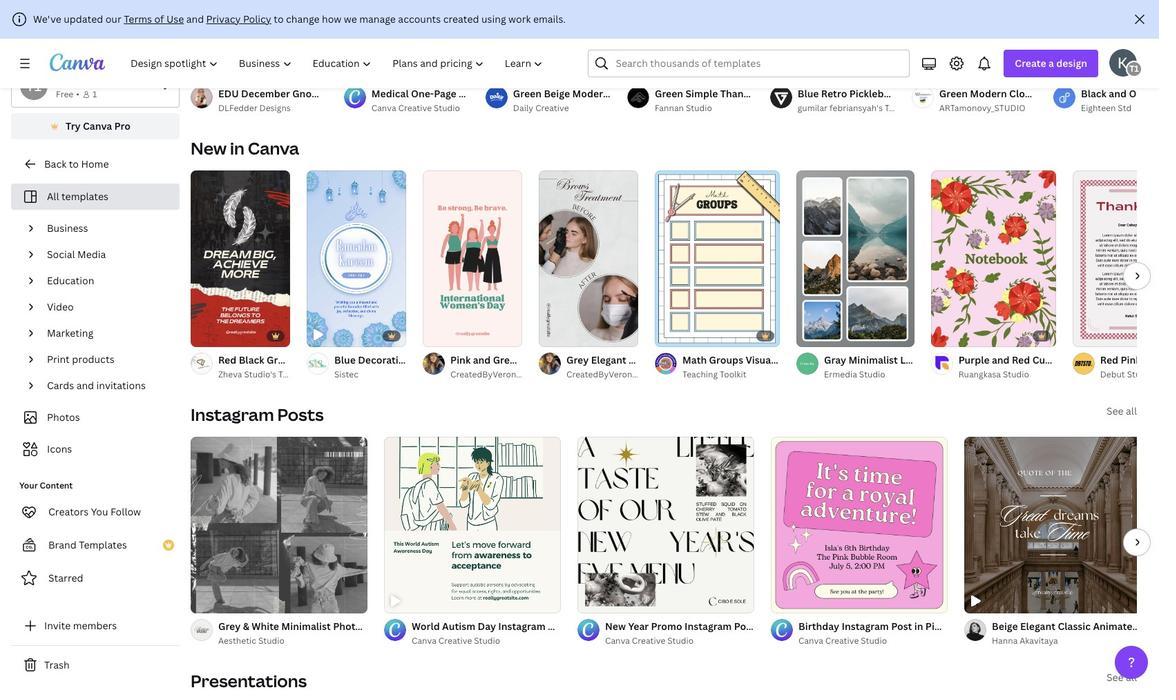 Task type: describe. For each thing, give the bounding box(es) containing it.
all for 2nd the see all link from the bottom of the page
[[1126, 405, 1137, 418]]

follow
[[111, 506, 141, 519]]

hanna akavitaya
[[992, 636, 1058, 647]]

policy
[[243, 12, 271, 26]]

red pink vivid thank you letter document image
[[1073, 171, 1159, 348]]

brand
[[48, 539, 77, 552]]

your
[[19, 480, 38, 492]]

gumilar febriansyah's team
[[798, 102, 906, 114]]

creators you follow link
[[11, 499, 180, 527]]

1 horizontal spatial and
[[186, 12, 204, 26]]

brand templates
[[48, 539, 127, 552]]

Switch to another team button
[[11, 66, 180, 108]]

createdbyveronika link for pink and green illustrative minimalist international women's day instagram story image
[[451, 368, 527, 382]]

new in canva
[[191, 137, 299, 160]]

teaching toolkit
[[683, 369, 747, 381]]

0 horizontal spatial to
[[69, 158, 79, 171]]

updated
[[64, 12, 103, 26]]

febriansyah's
[[830, 102, 883, 114]]

back
[[44, 158, 66, 171]]

ruangkasa studio
[[959, 369, 1029, 381]]

we've updated our terms of use and privacy policy to change how we manage accounts created using work emails.
[[33, 12, 566, 26]]

1 see all link from the top
[[1107, 405, 1137, 418]]

std
[[1118, 102, 1132, 114]]

simple
[[686, 87, 718, 100]]

eighteen std
[[1081, 102, 1132, 114]]

we
[[344, 12, 357, 26]]

starred
[[48, 572, 83, 585]]

green simple thank you card 5 x 7 potrait link
[[655, 86, 851, 102]]

team for gumilar febriansyah's team
[[885, 102, 906, 114]]

purple and red cute floral notebook cover a4 document image
[[931, 171, 1056, 348]]

how
[[322, 12, 342, 26]]

design
[[1057, 57, 1088, 70]]

teaching
[[683, 369, 718, 381]]

ruangkasa
[[959, 369, 1001, 381]]

invite members
[[44, 620, 117, 633]]

&
[[243, 620, 249, 634]]

create
[[1015, 57, 1047, 70]]

gnome
[[292, 87, 326, 100]]

team 1 element inside switch to another team button
[[20, 73, 48, 100]]

work
[[509, 12, 531, 26]]

newsletter
[[329, 87, 381, 100]]

green beige modern minimal skincare email newsletter image
[[486, 0, 611, 81]]

birthday instagram post in pink black black retro chic style image
[[771, 437, 948, 614]]

pink and green illustrative minimalist international women's day instagram story image
[[423, 171, 522, 348]]

post inside birthday instagram post in pink black black retro chic style canva creative studio
[[891, 620, 912, 634]]

0 vertical spatial to
[[274, 12, 284, 26]]

dlfedder designs link
[[218, 102, 327, 115]]

zheva studio's team link
[[218, 368, 300, 382]]

studio inside debut studio link
[[1127, 369, 1154, 381]]

canva inside try canva pro button
[[83, 120, 112, 133]]

cards and invitations
[[47, 379, 146, 392]]

toolkit
[[720, 369, 747, 381]]

x
[[804, 87, 809, 100]]

using
[[482, 12, 506, 26]]

invite
[[44, 620, 71, 633]]

gumilar febriansyah's team link
[[798, 102, 906, 115]]

designs
[[260, 102, 291, 114]]

daily creative
[[513, 102, 569, 114]]

1 black from the left
[[948, 620, 974, 634]]

edu december gnome newsletter dlfedder designs
[[218, 87, 381, 114]]

card
[[771, 87, 793, 100]]

create a design button
[[1004, 50, 1099, 77]]

createdbyveronika for createdbyveronika link corresponding to pink and green illustrative minimalist international women's day instagram story image
[[451, 369, 527, 381]]

privacy policy link
[[206, 12, 271, 26]]

trash
[[44, 659, 70, 672]]

instagram posts
[[191, 404, 324, 426]]

in inside birthday instagram post in pink black black retro chic style canva creative studio
[[915, 620, 923, 634]]

marketing
[[47, 327, 93, 340]]

starred link
[[11, 565, 180, 593]]

december
[[241, 87, 290, 100]]

team 1 image
[[1126, 61, 1143, 77]]

new year promo instagram post in ivory black gold modern typographic style image
[[578, 437, 755, 614]]

home
[[81, 158, 109, 171]]

gumilar
[[798, 102, 828, 114]]

templates
[[61, 190, 108, 203]]

video
[[47, 301, 74, 314]]

brand templates link
[[11, 532, 180, 560]]

pink
[[926, 620, 946, 634]]

top level navigation element
[[122, 50, 555, 77]]

birthday instagram post in pink black black retro chic style canva creative studio
[[799, 620, 1080, 647]]

all for first the see all link from the bottom of the page
[[1126, 672, 1137, 685]]

try canva pro
[[66, 120, 131, 133]]

green simple thank you card 5 x 7 potrait image
[[627, 0, 754, 81]]

7
[[811, 87, 816, 100]]

terms of use link
[[124, 12, 184, 26]]

canva inside birthday instagram post in pink black black retro chic style canva creative studio
[[799, 636, 824, 647]]

minimalist
[[281, 620, 331, 634]]

hanna
[[992, 636, 1018, 647]]

t1 button
[[1110, 49, 1143, 77]]

photo
[[333, 620, 362, 634]]

grey & white minimalist photo collage instagram post aesthetic studio
[[218, 620, 472, 647]]

collage
[[364, 620, 399, 634]]

•
[[76, 88, 79, 100]]

templates
[[79, 539, 127, 552]]

business
[[47, 222, 88, 235]]

studio inside grey & white minimalist photo collage instagram post aesthetic studio
[[258, 636, 285, 647]]

we've
[[33, 12, 61, 26]]

free •
[[56, 88, 79, 100]]

artamonovy_studio link
[[940, 102, 1037, 115]]



Task type: locate. For each thing, give the bounding box(es) containing it.
2 see from the top
[[1107, 672, 1124, 685]]

content
[[40, 480, 73, 492]]

blue retro pickleball tournament  event flyer image
[[770, 0, 895, 81]]

daily creative link
[[513, 102, 611, 115]]

all templates
[[47, 190, 108, 203]]

0 vertical spatial in
[[230, 137, 244, 160]]

to right back
[[69, 158, 79, 171]]

black right pink
[[948, 620, 974, 634]]

team 1 image
[[20, 73, 48, 100]]

2 createdbyveronika from the left
[[567, 369, 643, 381]]

1 see all from the top
[[1107, 405, 1137, 418]]

education link
[[41, 268, 171, 294]]

createdbyveronika link for grey elegant brows treatment before after instagram story image
[[567, 368, 643, 382]]

team right studio's
[[278, 369, 300, 381]]

see all down debut studio
[[1107, 405, 1137, 418]]

grey & white minimalist photo collage instagram post link
[[218, 620, 472, 635]]

change
[[286, 12, 320, 26]]

a
[[1049, 57, 1054, 70]]

grey & white minimalist photo collage instagram post image
[[191, 437, 368, 614]]

dlfedder
[[218, 102, 257, 114]]

0 vertical spatial see all
[[1107, 405, 1137, 418]]

0 vertical spatial all
[[1126, 405, 1137, 418]]

you left card on the top
[[751, 87, 769, 100]]

zheva
[[218, 369, 242, 381]]

2 horizontal spatial instagram
[[842, 620, 889, 634]]

eighteen
[[1081, 102, 1116, 114]]

2 createdbyveronika link from the left
[[567, 368, 643, 382]]

1 horizontal spatial you
[[751, 87, 769, 100]]

and right use at top
[[186, 12, 204, 26]]

black and orange elegant tournament basketball flyer image
[[1054, 0, 1159, 81]]

edu
[[218, 87, 239, 100]]

grey
[[218, 620, 241, 634]]

print products link
[[41, 347, 171, 373]]

creators
[[48, 506, 89, 519]]

you inside green simple thank you card 5 x 7 potrait fannan studio
[[751, 87, 769, 100]]

kendall parks image
[[1110, 49, 1137, 77]]

of
[[154, 12, 164, 26]]

invite members button
[[11, 613, 180, 641]]

2 black from the left
[[976, 620, 1002, 634]]

retro
[[1004, 620, 1030, 634]]

posts
[[277, 404, 324, 426]]

instagram right collage
[[401, 620, 449, 634]]

0 horizontal spatial createdbyveronika
[[451, 369, 527, 381]]

1 horizontal spatial post
[[891, 620, 912, 634]]

1 horizontal spatial to
[[274, 12, 284, 26]]

chic
[[1032, 620, 1053, 634]]

social media
[[47, 248, 106, 261]]

1
[[93, 88, 97, 100]]

manage
[[359, 12, 396, 26]]

black up hanna
[[976, 620, 1002, 634]]

aesthetic
[[218, 636, 256, 647]]

back to home
[[44, 158, 109, 171]]

akavitaya
[[1020, 636, 1058, 647]]

to
[[274, 12, 284, 26], [69, 158, 79, 171]]

team 1 element inside t1 dropdown button
[[1126, 61, 1143, 77]]

0 horizontal spatial and
[[76, 379, 94, 392]]

debut studio
[[1101, 369, 1154, 381]]

in
[[230, 137, 244, 160], [915, 620, 923, 634]]

1 vertical spatial all
[[1126, 672, 1137, 685]]

team 1 element left free
[[20, 73, 48, 100]]

canva creative studio for edu december gnome newsletter
[[372, 102, 460, 114]]

instagram down 'zheva'
[[191, 404, 274, 426]]

0 horizontal spatial team
[[278, 369, 300, 381]]

post inside grey & white minimalist photo collage instagram post aesthetic studio
[[451, 620, 472, 634]]

0 horizontal spatial in
[[230, 137, 244, 160]]

zheva studio's team
[[218, 369, 300, 381]]

1 vertical spatial in
[[915, 620, 923, 634]]

trash link
[[11, 652, 180, 680]]

1 horizontal spatial black
[[976, 620, 1002, 634]]

team 1 element up std
[[1126, 61, 1143, 77]]

math groups visual classroom poster in red and blue playful, sketch style image
[[655, 171, 780, 348]]

0 vertical spatial you
[[751, 87, 769, 100]]

see all link down debut studio
[[1107, 405, 1137, 418]]

1 vertical spatial you
[[91, 506, 108, 519]]

white
[[252, 620, 279, 634]]

red black grunge vintage photo quote instagram story image
[[191, 171, 290, 348]]

see all down the hanna akavitaya link
[[1107, 672, 1137, 685]]

studio inside birthday instagram post in pink black black retro chic style canva creative studio
[[861, 636, 887, 647]]

1 vertical spatial see
[[1107, 672, 1124, 685]]

ermedia
[[824, 369, 857, 381]]

and right cards
[[76, 379, 94, 392]]

gray minimalist landscape mountain with frame photo collage image
[[797, 171, 915, 348]]

in left pink
[[915, 620, 923, 634]]

1 horizontal spatial in
[[915, 620, 923, 634]]

createdbyveronika link
[[451, 368, 527, 382], [567, 368, 643, 382]]

1 horizontal spatial instagram
[[401, 620, 449, 634]]

1 vertical spatial see all link
[[1107, 672, 1137, 685]]

1 see from the top
[[1107, 405, 1124, 418]]

green simple thank you card 5 x 7 potrait fannan studio
[[655, 87, 851, 114]]

team 1 element
[[1126, 61, 1143, 77], [20, 73, 48, 100]]

canva creative studio for grey & white minimalist photo collage instagram post
[[412, 636, 500, 647]]

Search search field
[[616, 50, 901, 77]]

create a design
[[1015, 57, 1088, 70]]

1 vertical spatial see all
[[1107, 672, 1137, 685]]

privacy
[[206, 12, 241, 26]]

sistec
[[334, 369, 359, 381]]

createdbyveronika for grey elegant brows treatment before after instagram story image createdbyveronika link
[[567, 369, 643, 381]]

None search field
[[588, 50, 910, 77]]

1 vertical spatial to
[[69, 158, 79, 171]]

studio inside ruangkasa studio link
[[1003, 369, 1029, 381]]

canva creative studio link
[[372, 102, 469, 115], [412, 635, 561, 649], [605, 635, 755, 649], [799, 635, 948, 649]]

ermedia studio link
[[824, 368, 915, 382]]

instagram right birthday at the bottom right of page
[[842, 620, 889, 634]]

0 horizontal spatial black
[[948, 620, 974, 634]]

all
[[47, 190, 59, 203]]

see down debut
[[1107, 405, 1124, 418]]

all
[[1126, 405, 1137, 418], [1126, 672, 1137, 685]]

0 horizontal spatial post
[[451, 620, 472, 634]]

creators you follow
[[48, 506, 141, 519]]

canva creative studio
[[372, 102, 460, 114], [412, 636, 500, 647], [605, 636, 694, 647]]

green
[[655, 87, 683, 100]]

2 see all link from the top
[[1107, 672, 1137, 685]]

2 all from the top
[[1126, 672, 1137, 685]]

1 post from the left
[[451, 620, 472, 634]]

0 vertical spatial see all link
[[1107, 405, 1137, 418]]

2 see all from the top
[[1107, 672, 1137, 685]]

business link
[[41, 216, 171, 242]]

1 createdbyveronika from the left
[[451, 369, 527, 381]]

artamonovy_studio
[[940, 102, 1026, 114]]

you
[[751, 87, 769, 100], [91, 506, 108, 519]]

0 horizontal spatial createdbyveronika link
[[451, 368, 527, 382]]

debut studio link
[[1101, 368, 1159, 382]]

products
[[72, 353, 114, 366]]

video link
[[41, 294, 171, 321]]

birthday instagram post in pink black black retro chic style link
[[799, 620, 1080, 635]]

instagram inside birthday instagram post in pink black black retro chic style canva creative studio
[[842, 620, 889, 634]]

1 createdbyveronika link from the left
[[451, 368, 527, 382]]

you left 'follow'
[[91, 506, 108, 519]]

1 vertical spatial team
[[278, 369, 300, 381]]

1 horizontal spatial team 1 element
[[1126, 61, 1143, 77]]

see down the hanna akavitaya link
[[1107, 672, 1124, 685]]

to right policy
[[274, 12, 284, 26]]

aesthetic studio link
[[218, 635, 368, 649]]

green modern clover st. patrick's day page border image
[[912, 0, 1037, 81]]

medical one-page impact report charity report in dark green light green shapes & scribbles style image
[[344, 0, 469, 81]]

hanna akavitaya link
[[992, 635, 1141, 649]]

createdbyveronika
[[451, 369, 527, 381], [567, 369, 643, 381]]

see all link down the hanna akavitaya link
[[1107, 672, 1137, 685]]

see all
[[1107, 405, 1137, 418], [1107, 672, 1137, 685]]

thank
[[721, 87, 749, 100]]

grey elegant brows treatment before after instagram story image
[[539, 171, 638, 348]]

studio's
[[244, 369, 276, 381]]

in right new
[[230, 137, 244, 160]]

ruangkasa studio link
[[959, 368, 1056, 382]]

team right febriansyah's
[[885, 102, 906, 114]]

creative inside birthday instagram post in pink black black retro chic style canva creative studio
[[826, 636, 859, 647]]

studio inside green simple thank you card 5 x 7 potrait fannan studio
[[686, 102, 712, 114]]

daily
[[513, 102, 534, 114]]

1 horizontal spatial team
[[885, 102, 906, 114]]

1 horizontal spatial createdbyveronika
[[567, 369, 643, 381]]

0 horizontal spatial team 1 element
[[20, 73, 48, 100]]

instagram inside grey & white minimalist photo collage instagram post aesthetic studio
[[401, 620, 449, 634]]

edu december gnome newsletter image
[[191, 0, 327, 81]]

team for zheva studio's team
[[278, 369, 300, 381]]

0 vertical spatial team
[[885, 102, 906, 114]]

0 horizontal spatial you
[[91, 506, 108, 519]]

2 post from the left
[[891, 620, 912, 634]]

studio inside ermedia studio link
[[859, 369, 886, 381]]

1 horizontal spatial createdbyveronika link
[[567, 368, 643, 382]]

photos link
[[19, 405, 171, 431]]

1 all from the top
[[1126, 405, 1137, 418]]

0 vertical spatial see
[[1107, 405, 1124, 418]]

0 vertical spatial and
[[186, 12, 204, 26]]

your content
[[19, 480, 73, 492]]

cards and invitations link
[[41, 373, 171, 399]]

canva
[[372, 102, 396, 114], [83, 120, 112, 133], [248, 137, 299, 160], [412, 636, 437, 647], [605, 636, 630, 647], [799, 636, 824, 647]]

1 vertical spatial and
[[76, 379, 94, 392]]

0 horizontal spatial instagram
[[191, 404, 274, 426]]



Task type: vqa. For each thing, say whether or not it's contained in the screenshot.
Birthday Instagram Post In Pink Black Black Retro Chic Style "link"
yes



